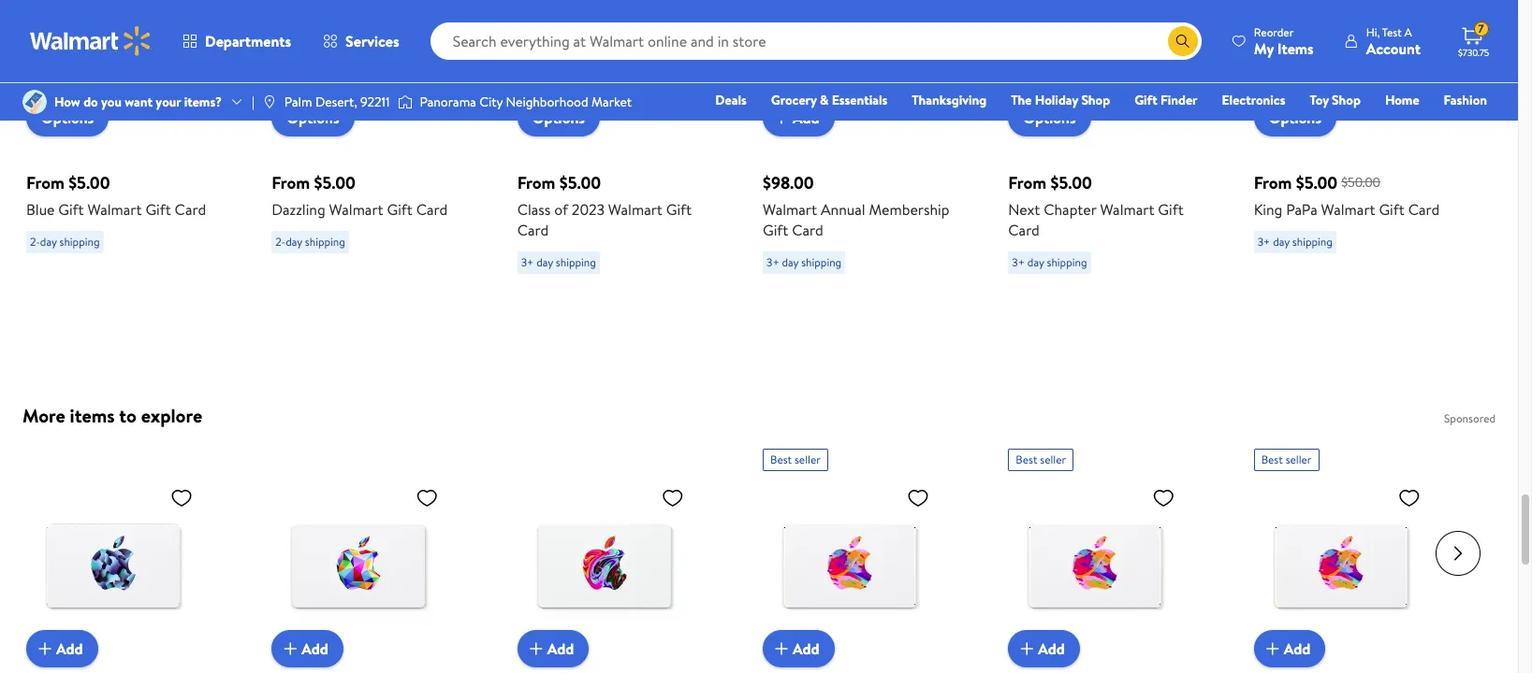Task type: describe. For each thing, give the bounding box(es) containing it.
3+ down king
[[1257, 234, 1270, 250]]

electronics link
[[1213, 90, 1294, 110]]

4 add to cart image from the left
[[1261, 639, 1284, 661]]

the holiday shop link
[[1003, 90, 1118, 110]]

account
[[1366, 38, 1421, 58]]

 image for panorama
[[397, 93, 412, 111]]

2- for from $5.00 blue gift walmart gift card
[[30, 234, 40, 250]]

clear search field text image
[[1145, 33, 1160, 48]]

reorder my items
[[1254, 24, 1314, 58]]

your
[[156, 93, 181, 111]]

hi, test a account
[[1366, 24, 1421, 58]]

thanksgiving
[[912, 91, 987, 109]]

shipping for from $5.00 next chapter walmart gift card
[[1047, 254, 1087, 270]]

 image for palm
[[262, 95, 277, 109]]

registry link
[[1263, 116, 1328, 137]]

$25 apple gift card (email delivery) image
[[1008, 480, 1182, 654]]

annual
[[821, 199, 865, 220]]

one debit link
[[1335, 116, 1415, 137]]

card inside 'from $5.00 blue gift walmart gift card'
[[175, 199, 206, 220]]

3+ day shipping for from $5.00 next chapter walmart gift card
[[1012, 254, 1087, 270]]

5 options link from the left
[[1254, 99, 1336, 137]]

3 seller from the left
[[1286, 452, 1312, 468]]

grocery
[[771, 91, 817, 109]]

membership
[[869, 199, 949, 220]]

sponsored
[[1444, 411, 1496, 427]]

departments
[[205, 31, 291, 51]]

next slide for popular items in this category list image
[[1436, 0, 1481, 45]]

grocery & essentials
[[771, 91, 887, 109]]

thanksgiving link
[[903, 90, 995, 110]]

3+ day shipping for $98.00 walmart  annual membership gift card
[[766, 254, 842, 270]]

add for add to cart image to the middle
[[793, 107, 819, 128]]

best seller for $100 apple gift card (email delivery) image for add to favorites list, $100 apple gift card (email delivery) image
[[770, 452, 821, 468]]

options for from $5.00 blue gift walmart gift card
[[41, 108, 94, 128]]

add button for add to favorites list, $100 apple gift card (email delivery) icon
[[272, 631, 343, 669]]

how do you want your items?
[[54, 93, 222, 111]]

next slide for more items to explore list image
[[1436, 532, 1481, 577]]

add for rightmost add to cart image
[[1038, 639, 1065, 660]]

add button for "add to favorites list, $50 apple gift card (email delivery)" image associated with 1st add to cart icon from right
[[1254, 631, 1325, 669]]

|
[[252, 93, 254, 111]]

card inside from $5.00 dazzling walmart gift card
[[416, 199, 448, 220]]

chapter
[[1044, 199, 1096, 220]]

$100 apple gift card (email delivery) image for add to favorites list, $100 apple gift card (email delivery) icon
[[272, 480, 446, 654]]

gift inside $98.00 walmart  annual membership gift card
[[763, 220, 788, 240]]

walmart inside 'from $5.00 blue gift walmart gift card'
[[88, 199, 142, 220]]

next
[[1008, 199, 1040, 220]]

2- for from $5.00 dazzling walmart gift card
[[275, 234, 286, 250]]

dazzling
[[272, 199, 325, 220]]

2 horizontal spatial add to cart image
[[1016, 639, 1038, 661]]

fashion
[[1444, 91, 1487, 109]]

items?
[[184, 93, 222, 111]]

panorama city neighborhood market
[[420, 93, 632, 111]]

class
[[517, 199, 551, 220]]

one debit
[[1344, 117, 1407, 136]]

toy shop link
[[1301, 90, 1369, 110]]

card inside 'from $5.00 $50.00 king papa walmart gift card'
[[1408, 199, 1440, 220]]

city
[[479, 93, 503, 111]]

more items to explore
[[22, 404, 202, 429]]

3+ for from $5.00 next chapter walmart gift card
[[1012, 254, 1025, 270]]

2-day shipping for from $5.00 blue gift walmart gift card
[[30, 234, 100, 250]]

walmart image
[[30, 26, 152, 56]]

from $5.00 class of 2023 walmart gift card
[[517, 171, 692, 240]]

explore
[[141, 404, 202, 429]]

add to favorites list, $50 apple gift card (email delivery) image for the left add to cart image
[[661, 487, 684, 510]]

want
[[125, 93, 153, 111]]

king
[[1254, 199, 1282, 220]]

home
[[1385, 91, 1419, 109]]

add to favorites list, $100 apple gift card (email delivery) image
[[907, 487, 929, 510]]

gift finder link
[[1126, 90, 1206, 110]]

$5.00 for from $5.00 dazzling walmart gift card
[[314, 171, 356, 195]]

day for from $5.00 blue gift walmart gift card
[[40, 234, 57, 250]]

day for from $5.00 next chapter walmart gift card
[[1027, 254, 1044, 270]]

the
[[1011, 91, 1032, 109]]

gift inside 'from $5.00 $50.00 king papa walmart gift card'
[[1379, 199, 1405, 220]]

hi,
[[1366, 24, 1380, 40]]

$98.00 walmart  annual membership gift card
[[763, 171, 949, 240]]

add to cart image for add to favorites list, $100 apple gift card (email delivery) icon
[[279, 639, 302, 661]]

palm desert, 92211
[[284, 93, 390, 111]]

the holiday shop
[[1011, 91, 1110, 109]]

add to favorites list, $50 apple gift card (email delivery) image for 1st add to cart icon from right
[[1398, 487, 1420, 510]]

blue
[[26, 199, 55, 220]]

registry
[[1272, 117, 1319, 136]]

deals
[[715, 91, 747, 109]]

5 options from the left
[[1269, 108, 1321, 128]]

from $5.00 next chapter walmart gift card
[[1008, 171, 1184, 240]]

3+ day shipping down papa
[[1257, 234, 1333, 250]]

walmart inside from $5.00 class of 2023 walmart gift card
[[608, 199, 663, 220]]

home link
[[1377, 90, 1428, 110]]

neighborhood
[[506, 93, 588, 111]]

fashion link
[[1435, 90, 1496, 110]]

3+ for from $5.00 class of 2023 walmart gift card
[[521, 254, 534, 270]]

add for 'add to favorites list, $200 apple gift card (email delivery)' image add to cart icon
[[56, 639, 83, 660]]

$100 apple gift card (email delivery) image for add to favorites list, $100 apple gift card (email delivery) image
[[763, 480, 937, 654]]

options for from $5.00 class of 2023 walmart gift card
[[532, 108, 585, 128]]

services button
[[307, 19, 415, 64]]

best for $100 apple gift card (email delivery) image for add to favorites list, $100 apple gift card (email delivery) image
[[770, 452, 792, 468]]

to
[[119, 404, 137, 429]]

add to cart image for add to favorites list, $100 apple gift card (email delivery) image
[[770, 639, 793, 661]]

desert,
[[315, 93, 357, 111]]

add button for 'add to favorites list, $200 apple gift card (email delivery)' image
[[26, 631, 98, 669]]



Task type: vqa. For each thing, say whether or not it's contained in the screenshot.
1st the Best seller from right
yes



Task type: locate. For each thing, give the bounding box(es) containing it.
card inside from $5.00 next chapter walmart gift card
[[1008, 220, 1040, 240]]

shop right the holiday
[[1081, 91, 1110, 109]]

$5.00 up dazzling on the top
[[314, 171, 356, 195]]

best for $25 apple gift card (email delivery) image
[[1016, 452, 1037, 468]]

a
[[1404, 24, 1412, 40]]

 image right the |
[[262, 95, 277, 109]]

product group
[[26, 0, 231, 282], [272, 0, 476, 282], [517, 0, 722, 282], [763, 0, 967, 282], [1008, 0, 1213, 282], [1254, 0, 1458, 282], [763, 442, 982, 674], [1008, 442, 1228, 674], [1254, 442, 1473, 674]]

from up king
[[1254, 171, 1292, 195]]

4 from from the left
[[1008, 171, 1046, 195]]

3+ day shipping down 'chapter'
[[1012, 254, 1087, 270]]

3+ day shipping for from $5.00 class of 2023 walmart gift card
[[521, 254, 596, 270]]

3 best from the left
[[1261, 452, 1283, 468]]

shipping down 'chapter'
[[1047, 254, 1087, 270]]

services
[[345, 31, 399, 51]]

$5.00 up 2023 on the top left
[[559, 171, 601, 195]]

 image for how
[[22, 90, 47, 114]]

from up dazzling on the top
[[272, 171, 310, 195]]

3 $5.00 from the left
[[559, 171, 601, 195]]

2 2-day shipping from the left
[[275, 234, 345, 250]]

$5.00 inside 'from $5.00 blue gift walmart gift card'
[[68, 171, 110, 195]]

1 horizontal spatial $50 apple gift card (email delivery) image
[[1254, 480, 1428, 654]]

4 options from the left
[[1023, 108, 1076, 128]]

$5.00 for from $5.00 next chapter walmart gift card
[[1050, 171, 1092, 195]]

test
[[1382, 24, 1402, 40]]

3+ day shipping
[[1257, 234, 1333, 250], [521, 254, 596, 270], [766, 254, 842, 270], [1012, 254, 1087, 270]]

Search search field
[[430, 22, 1201, 60]]

card inside from $5.00 class of 2023 walmart gift card
[[517, 220, 549, 240]]

3 options from the left
[[532, 108, 585, 128]]

from for from $5.00 next chapter walmart gift card
[[1008, 171, 1046, 195]]

day for $98.00 walmart  annual membership gift card
[[782, 254, 799, 270]]

day down blue
[[40, 234, 57, 250]]

1 horizontal spatial add to favorites list, $50 apple gift card (email delivery) image
[[1398, 487, 1420, 510]]

$5.00
[[68, 171, 110, 195], [314, 171, 356, 195], [559, 171, 601, 195], [1050, 171, 1092, 195], [1296, 171, 1338, 195]]

debit
[[1375, 117, 1407, 136]]

2 options from the left
[[287, 108, 339, 128]]

add button inside the product group
[[763, 99, 834, 137]]

card
[[175, 199, 206, 220], [416, 199, 448, 220], [1408, 199, 1440, 220], [517, 220, 549, 240], [792, 220, 823, 240], [1008, 220, 1040, 240]]

next chapter walmart gift card image
[[1008, 0, 1182, 122]]

1 horizontal spatial 2-
[[275, 234, 286, 250]]

blue gift walmart gift card image
[[26, 0, 200, 122]]

$5.00 inside 'from $5.00 $50.00 king papa walmart gift card'
[[1296, 171, 1338, 195]]

seller
[[795, 452, 821, 468], [1040, 452, 1066, 468], [1286, 452, 1312, 468]]

 image left how
[[22, 90, 47, 114]]

$5.00 inside from $5.00 next chapter walmart gift card
[[1050, 171, 1092, 195]]

toy shop
[[1310, 91, 1361, 109]]

2 horizontal spatial best
[[1261, 452, 1283, 468]]

items
[[1277, 38, 1314, 58]]

$50 apple gift card (email delivery) image
[[517, 480, 691, 654], [1254, 480, 1428, 654]]

gift inside from $5.00 class of 2023 walmart gift card
[[666, 199, 692, 220]]

add button for the left add to cart image "add to favorites list, $50 apple gift card (email delivery)" image
[[517, 631, 589, 669]]

3 best seller from the left
[[1261, 452, 1312, 468]]

0 horizontal spatial  image
[[22, 90, 47, 114]]

$98.00
[[763, 171, 814, 195]]

2-day shipping down blue
[[30, 234, 100, 250]]

gift
[[1134, 91, 1157, 109], [58, 199, 84, 220], [145, 199, 171, 220], [387, 199, 413, 220], [666, 199, 692, 220], [1158, 199, 1184, 220], [1379, 199, 1405, 220], [763, 220, 788, 240]]

2-day shipping
[[30, 234, 100, 250], [275, 234, 345, 250]]

gift inside from $5.00 next chapter walmart gift card
[[1158, 199, 1184, 220]]

add for add to cart icon corresponding to add to favorites list, $100 apple gift card (email delivery) icon
[[302, 639, 328, 660]]

6 walmart from the left
[[1321, 199, 1375, 220]]

add to cart image for 'add to favorites list, $200 apple gift card (email delivery)' image
[[34, 639, 56, 661]]

from $5.00 dazzling walmart gift card
[[272, 171, 448, 220]]

card inside $98.00 walmart  annual membership gift card
[[792, 220, 823, 240]]

gift inside from $5.00 dazzling walmart gift card
[[387, 199, 413, 220]]

2023
[[572, 199, 605, 220]]

0 horizontal spatial best
[[770, 452, 792, 468]]

walmart inside $98.00 walmart  annual membership gift card
[[763, 199, 817, 220]]

3 walmart from the left
[[608, 199, 663, 220]]

add to cart image
[[34, 639, 56, 661], [279, 639, 302, 661], [770, 639, 793, 661], [1261, 639, 1284, 661]]

from inside from $5.00 next chapter walmart gift card
[[1008, 171, 1046, 195]]

shipping
[[59, 234, 100, 250], [305, 234, 345, 250], [1292, 234, 1333, 250], [556, 254, 596, 270], [801, 254, 842, 270], [1047, 254, 1087, 270]]

0 horizontal spatial $100 apple gift card (email delivery) image
[[272, 480, 446, 654]]

walmart inside 'from $5.00 $50.00 king papa walmart gift card'
[[1321, 199, 1375, 220]]

1 add to cart image from the left
[[34, 639, 56, 661]]

add
[[793, 107, 819, 128], [56, 639, 83, 660], [302, 639, 328, 660], [547, 639, 574, 660], [793, 639, 819, 660], [1038, 639, 1065, 660], [1284, 639, 1310, 660]]

day for from $5.00 class of 2023 walmart gift card
[[536, 254, 553, 270]]

1 horizontal spatial seller
[[1040, 452, 1066, 468]]

add to favorites list, $100 apple gift card (email delivery) image
[[416, 487, 438, 510]]

search icon image
[[1175, 34, 1190, 49]]

$5.00 up 'chapter'
[[1050, 171, 1092, 195]]

$50 apple gift card (email delivery) image for "add to favorites list, $50 apple gift card (email delivery)" image associated with 1st add to cart icon from right's add button
[[1254, 480, 1428, 654]]

1 best seller from the left
[[770, 452, 821, 468]]

grocery & essentials link
[[763, 90, 896, 110]]

1 from from the left
[[26, 171, 64, 195]]

1 horizontal spatial best
[[1016, 452, 1037, 468]]

how
[[54, 93, 80, 111]]

2 horizontal spatial best seller
[[1261, 452, 1312, 468]]

from up next
[[1008, 171, 1046, 195]]

more
[[22, 404, 65, 429]]

from for from $5.00 $50.00 king papa walmart gift card
[[1254, 171, 1292, 195]]

1 shop from the left
[[1081, 91, 1110, 109]]

walmart inside from $5.00 dazzling walmart gift card
[[329, 199, 383, 220]]

options link
[[26, 99, 109, 137], [272, 99, 354, 137], [517, 99, 600, 137], [1008, 99, 1091, 137], [1254, 99, 1336, 137]]

5 walmart from the left
[[1100, 199, 1154, 220]]

options link for from $5.00 next chapter walmart gift card
[[1008, 99, 1091, 137]]

$5.00 inside from $5.00 class of 2023 walmart gift card
[[559, 171, 601, 195]]

seller for $100 apple gift card (email delivery) image for add to favorites list, $100 apple gift card (email delivery) image
[[795, 452, 821, 468]]

from up class
[[517, 171, 555, 195]]

do
[[83, 93, 98, 111]]

from
[[26, 171, 64, 195], [272, 171, 310, 195], [517, 171, 555, 195], [1008, 171, 1046, 195], [1254, 171, 1292, 195]]

walmart+
[[1431, 117, 1487, 136]]

shipping down papa
[[1292, 234, 1333, 250]]

market
[[591, 93, 632, 111]]

add for add to favorites list, $100 apple gift card (email delivery) image add to cart icon
[[793, 639, 819, 660]]

2-
[[30, 234, 40, 250], [275, 234, 286, 250]]

1 walmart from the left
[[88, 199, 142, 220]]

2 $100 apple gift card (email delivery) image from the left
[[763, 480, 937, 654]]

$50.00
[[1341, 173, 1380, 192]]

1 $100 apple gift card (email delivery) image from the left
[[272, 480, 446, 654]]

from for from $5.00 dazzling walmart gift card
[[272, 171, 310, 195]]

from up blue
[[26, 171, 64, 195]]

options link for from $5.00 class of 2023 walmart gift card
[[517, 99, 600, 137]]

$5.00 inside from $5.00 dazzling walmart gift card
[[314, 171, 356, 195]]

shipping for from $5.00 class of 2023 walmart gift card
[[556, 254, 596, 270]]

shipping for $98.00 walmart  annual membership gift card
[[801, 254, 842, 270]]

walmart inside from $5.00 next chapter walmart gift card
[[1100, 199, 1154, 220]]

add to favorites list, $25 apple gift card (email delivery) image
[[1152, 487, 1175, 510]]

2-day shipping for from $5.00 dazzling walmart gift card
[[275, 234, 345, 250]]

my
[[1254, 38, 1274, 58]]

day down king
[[1273, 234, 1290, 250]]

shipping inside the product group
[[801, 254, 842, 270]]

walmart right blue
[[88, 199, 142, 220]]

3+ day shipping down annual
[[766, 254, 842, 270]]

3 add to cart image from the left
[[770, 639, 793, 661]]

 image right 92211
[[397, 93, 412, 111]]

&
[[820, 91, 829, 109]]

add to cart image
[[770, 107, 793, 129], [525, 639, 547, 661], [1016, 639, 1038, 661]]

electronics
[[1222, 91, 1285, 109]]

2 options link from the left
[[272, 99, 354, 137]]

from inside 'from $5.00 $50.00 king papa walmart gift card'
[[1254, 171, 1292, 195]]

1 horizontal spatial add to cart image
[[770, 107, 793, 129]]

dazzling walmart gift card image
[[272, 0, 446, 122]]

walmart right 'chapter'
[[1100, 199, 1154, 220]]

5 $5.00 from the left
[[1296, 171, 1338, 195]]

2 best from the left
[[1016, 452, 1037, 468]]

day down $98.00
[[782, 254, 799, 270]]

2 best seller from the left
[[1016, 452, 1066, 468]]

deals link
[[707, 90, 755, 110]]

0 horizontal spatial add to cart image
[[525, 639, 547, 661]]

1 seller from the left
[[795, 452, 821, 468]]

1 add to favorites list, $50 apple gift card (email delivery) image from the left
[[661, 487, 684, 510]]

king papa walmart gift card image
[[1254, 0, 1428, 122]]

add for the left add to cart image
[[547, 639, 574, 660]]

$5.00 for from $5.00 class of 2023 walmart gift card
[[559, 171, 601, 195]]

walmart right 2023 on the top left
[[608, 199, 663, 220]]

2-day shipping down dazzling on the top
[[275, 234, 345, 250]]

of
[[554, 199, 568, 220]]

3+ down next
[[1012, 254, 1025, 270]]

options link for from $5.00 dazzling walmart gift card
[[272, 99, 354, 137]]

2 from from the left
[[272, 171, 310, 195]]

walmart right dazzling on the top
[[329, 199, 383, 220]]

best
[[770, 452, 792, 468], [1016, 452, 1037, 468], [1261, 452, 1283, 468]]

palm
[[284, 93, 312, 111]]

from $5.00 $50.00 king papa walmart gift card
[[1254, 171, 1440, 220]]

holiday
[[1035, 91, 1078, 109]]

add to favorites list, $50 apple gift card (email delivery) image
[[661, 487, 684, 510], [1398, 487, 1420, 510]]

2 $5.00 from the left
[[314, 171, 356, 195]]

one
[[1344, 117, 1372, 136]]

gift inside "link"
[[1134, 91, 1157, 109]]

3 options link from the left
[[517, 99, 600, 137]]

items
[[70, 404, 115, 429]]

options link for from $5.00 blue gift walmart gift card
[[26, 99, 109, 137]]

you
[[101, 93, 122, 111]]

departments button
[[167, 19, 307, 64]]

 image
[[22, 90, 47, 114], [397, 93, 412, 111], [262, 95, 277, 109]]

best seller for $25 apple gift card (email delivery) image
[[1016, 452, 1066, 468]]

from for from $5.00 blue gift walmart gift card
[[26, 171, 64, 195]]

shipping down 'from $5.00 blue gift walmart gift card'
[[59, 234, 100, 250]]

panorama
[[420, 93, 476, 111]]

2 horizontal spatial  image
[[397, 93, 412, 111]]

$730.75
[[1458, 46, 1489, 59]]

options for from $5.00 next chapter walmart gift card
[[1023, 108, 1076, 128]]

2 2- from the left
[[275, 234, 286, 250]]

3+ day shipping down of
[[521, 254, 596, 270]]

4 $5.00 from the left
[[1050, 171, 1092, 195]]

Walmart Site-Wide search field
[[430, 22, 1201, 60]]

options for from $5.00 dazzling walmart gift card
[[287, 108, 339, 128]]

add inside the product group
[[793, 107, 819, 128]]

2- down blue
[[30, 234, 40, 250]]

1 2- from the left
[[30, 234, 40, 250]]

options
[[41, 108, 94, 128], [287, 108, 339, 128], [532, 108, 585, 128], [1023, 108, 1076, 128], [1269, 108, 1321, 128]]

add button for add to favorites list, $25 apple gift card (email delivery) icon
[[1008, 631, 1080, 669]]

3+
[[1257, 234, 1270, 250], [521, 254, 534, 270], [766, 254, 779, 270], [1012, 254, 1025, 270]]

2 shop from the left
[[1332, 91, 1361, 109]]

7
[[1478, 21, 1484, 37]]

1 horizontal spatial best seller
[[1016, 452, 1066, 468]]

0 horizontal spatial $50 apple gift card (email delivery) image
[[517, 480, 691, 654]]

from inside from $5.00 dazzling walmart gift card
[[272, 171, 310, 195]]

seller for $25 apple gift card (email delivery) image
[[1040, 452, 1066, 468]]

essentials
[[832, 91, 887, 109]]

walmart down $50.00
[[1321, 199, 1375, 220]]

from for from $5.00 class of 2023 walmart gift card
[[517, 171, 555, 195]]

0 horizontal spatial 2-
[[30, 234, 40, 250]]

0 horizontal spatial 2-day shipping
[[30, 234, 100, 250]]

1 horizontal spatial $100 apple gift card (email delivery) image
[[763, 480, 937, 654]]

walmart  annual membership gift card image
[[763, 0, 937, 122]]

0 horizontal spatial add to favorites list, $50 apple gift card (email delivery) image
[[661, 487, 684, 510]]

from $5.00 blue gift walmart gift card
[[26, 171, 206, 220]]

$200 apple gift card (email delivery) image
[[26, 480, 200, 654]]

1 horizontal spatial  image
[[262, 95, 277, 109]]

4 walmart from the left
[[763, 199, 817, 220]]

gift finder
[[1134, 91, 1197, 109]]

3 from from the left
[[517, 171, 555, 195]]

day down class
[[536, 254, 553, 270]]

1 $5.00 from the left
[[68, 171, 110, 195]]

2 $50 apple gift card (email delivery) image from the left
[[1254, 480, 1428, 654]]

3+ down $98.00
[[766, 254, 779, 270]]

1 options from the left
[[41, 108, 94, 128]]

day down dazzling on the top
[[286, 234, 302, 250]]

5 from from the left
[[1254, 171, 1292, 195]]

1 horizontal spatial shop
[[1332, 91, 1361, 109]]

shipping down dazzling on the top
[[305, 234, 345, 250]]

2 add to cart image from the left
[[279, 639, 302, 661]]

2 walmart from the left
[[329, 199, 383, 220]]

7 $730.75
[[1458, 21, 1489, 59]]

add button for add to favorites list, $100 apple gift card (email delivery) image
[[763, 631, 834, 669]]

shipping down annual
[[801, 254, 842, 270]]

from inside from $5.00 class of 2023 walmart gift card
[[517, 171, 555, 195]]

$5.00 for from $5.00 $50.00 king papa walmart gift card
[[1296, 171, 1338, 195]]

shipping for from $5.00 dazzling walmart gift card
[[305, 234, 345, 250]]

$50 apple gift card (email delivery) image for the left add to cart image "add to favorites list, $50 apple gift card (email delivery)" image's add button
[[517, 480, 691, 654]]

$5.00 for from $5.00 blue gift walmart gift card
[[68, 171, 110, 195]]

1 options link from the left
[[26, 99, 109, 137]]

shipping for from $5.00 blue gift walmart gift card
[[59, 234, 100, 250]]

toy
[[1310, 91, 1329, 109]]

2- down dazzling on the top
[[275, 234, 286, 250]]

3+ for $98.00 walmart  annual membership gift card
[[766, 254, 779, 270]]

1 2-day shipping from the left
[[30, 234, 100, 250]]

product group containing $98.00
[[763, 0, 967, 282]]

shop
[[1081, 91, 1110, 109], [1332, 91, 1361, 109]]

2 seller from the left
[[1040, 452, 1066, 468]]

1 $50 apple gift card (email delivery) image from the left
[[517, 480, 691, 654]]

3+ inside the product group
[[766, 254, 779, 270]]

best seller
[[770, 452, 821, 468], [1016, 452, 1066, 468], [1261, 452, 1312, 468]]

finder
[[1160, 91, 1197, 109]]

shipping down 2023 on the top left
[[556, 254, 596, 270]]

$100 apple gift card (email delivery) image
[[272, 480, 446, 654], [763, 480, 937, 654]]

$5.00 up papa
[[1296, 171, 1338, 195]]

4 options link from the left
[[1008, 99, 1091, 137]]

2 horizontal spatial seller
[[1286, 452, 1312, 468]]

papa
[[1286, 199, 1317, 220]]

0 horizontal spatial best seller
[[770, 452, 821, 468]]

2 add to favorites list, $50 apple gift card (email delivery) image from the left
[[1398, 487, 1420, 510]]

0 horizontal spatial shop
[[1081, 91, 1110, 109]]

1 horizontal spatial 2-day shipping
[[275, 234, 345, 250]]

add for 1st add to cart icon from right
[[1284, 639, 1310, 660]]

walmart+ link
[[1423, 116, 1496, 137]]

walmart down $98.00
[[763, 199, 817, 220]]

add to favorites list, $200 apple gift card (email delivery) image
[[170, 487, 193, 510]]

$5.00 down do
[[68, 171, 110, 195]]

0 horizontal spatial seller
[[795, 452, 821, 468]]

fashion registry
[[1272, 91, 1487, 136]]

class of 2023 walmart gift card image
[[517, 0, 691, 122]]

shop right toy
[[1332, 91, 1361, 109]]

day for from $5.00 dazzling walmart gift card
[[286, 234, 302, 250]]

from inside 'from $5.00 blue gift walmart gift card'
[[26, 171, 64, 195]]

reorder
[[1254, 24, 1294, 40]]

92211
[[360, 93, 390, 111]]

1 best from the left
[[770, 452, 792, 468]]

3+ down class
[[521, 254, 534, 270]]

day down next
[[1027, 254, 1044, 270]]



